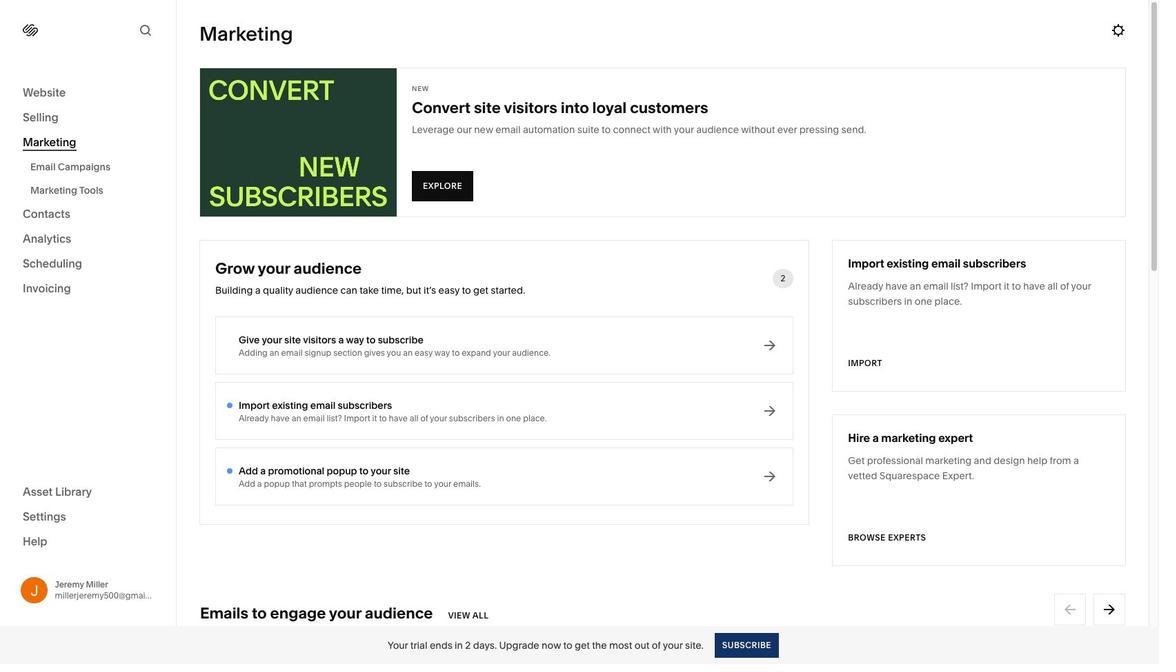 Task type: describe. For each thing, give the bounding box(es) containing it.
search image
[[138, 23, 153, 38]]



Task type: vqa. For each thing, say whether or not it's contained in the screenshot.
later.
no



Task type: locate. For each thing, give the bounding box(es) containing it.
logo squarespace image
[[23, 23, 38, 38]]



